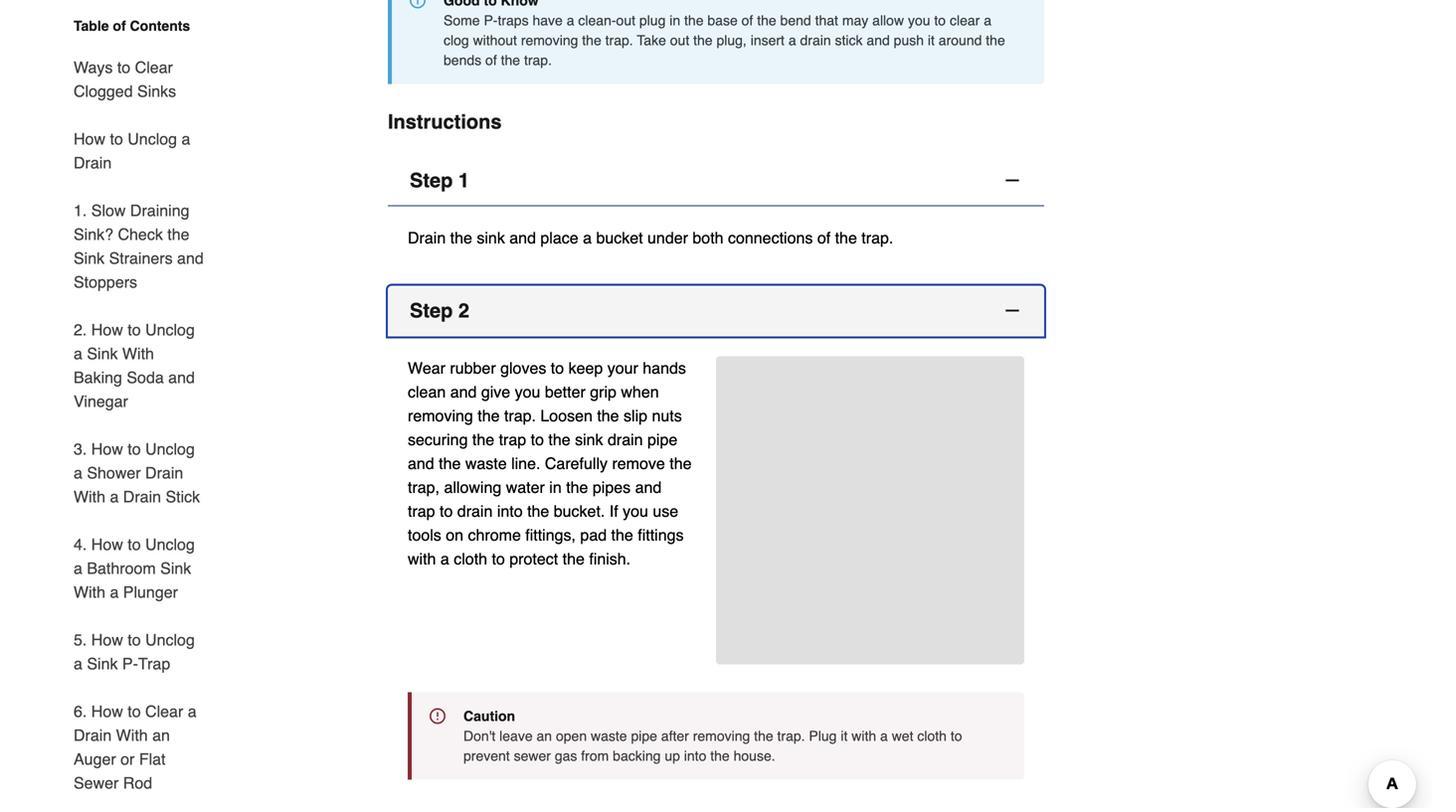 Task type: locate. For each thing, give the bounding box(es) containing it.
0 vertical spatial you
[[908, 12, 930, 28]]

an up 'flat'
[[152, 727, 170, 745]]

6. how to clear a drain with an auger or flat sewer rod
[[74, 703, 197, 793]]

the right connections on the right
[[835, 229, 857, 247]]

the right remove
[[670, 455, 692, 473]]

tools
[[408, 526, 441, 545]]

how right 4.
[[91, 536, 123, 554]]

1 vertical spatial clear
[[145, 703, 183, 721]]

2 step from the top
[[410, 299, 453, 322]]

a inside the how to unclog a drain
[[181, 130, 190, 148]]

sink up baking
[[87, 345, 118, 363]]

a down 3.
[[74, 464, 82, 482]]

a right have
[[567, 12, 574, 28]]

1.
[[74, 201, 87, 220]]

0 vertical spatial removing
[[521, 32, 578, 48]]

0 horizontal spatial cloth
[[454, 550, 487, 568]]

sink
[[477, 229, 505, 247], [575, 431, 603, 449]]

how for 6.
[[91, 703, 123, 721]]

drain inside the how to unclog a drain
[[74, 154, 112, 172]]

with up "or"
[[116, 727, 148, 745]]

sewer
[[74, 774, 119, 793]]

a down on
[[440, 550, 449, 568]]

the down draining
[[167, 225, 189, 244]]

unclog up trap
[[145, 631, 195, 649]]

1 horizontal spatial waste
[[591, 728, 627, 744]]

to up bathroom
[[128, 536, 141, 554]]

2 vertical spatial removing
[[693, 728, 750, 744]]

1 vertical spatial step
[[410, 299, 453, 322]]

1 vertical spatial p-
[[122, 655, 138, 673]]

with up soda
[[122, 345, 154, 363]]

waste inside caution don't leave an open waste pipe after removing the trap. plug it with a wet cloth to prevent sewer gas from backing up into the house.
[[591, 728, 627, 744]]

1 horizontal spatial removing
[[521, 32, 578, 48]]

up
[[665, 748, 680, 764]]

1 horizontal spatial into
[[684, 748, 706, 764]]

2 horizontal spatial you
[[908, 12, 930, 28]]

a down the ways to clear clogged sinks link
[[181, 130, 190, 148]]

1 vertical spatial in
[[549, 478, 562, 497]]

minus image inside step 1 button
[[1003, 171, 1022, 191]]

0 vertical spatial minus image
[[1003, 171, 1022, 191]]

trap
[[499, 431, 526, 449], [408, 502, 435, 521]]

to up trap
[[128, 631, 141, 649]]

sink down 5.
[[87, 655, 118, 673]]

a inside wear rubber gloves to keep your hands clean and give you better grip when removing the trap. loosen the slip nuts securing the trap to the sink drain pipe and the waste line. carefully remove the trap, allowing water in the pipes and trap to drain into the bucket. if you use tools on chrome fittings, pad the fittings with a cloth to protect the finish.
[[440, 550, 449, 568]]

to right the ways
[[117, 58, 130, 77]]

waste up the allowing
[[465, 455, 507, 473]]

0 vertical spatial with
[[408, 550, 436, 568]]

a down 5.
[[74, 655, 82, 673]]

drain up 1.
[[74, 154, 112, 172]]

how right 5.
[[91, 631, 123, 649]]

step for step 2
[[410, 299, 453, 322]]

1. slow draining sink? check the sink strainers and stoppers link
[[74, 187, 207, 306]]

into down water at the bottom left of page
[[497, 502, 523, 521]]

1 vertical spatial removing
[[408, 407, 473, 425]]

how up shower
[[91, 440, 123, 458]]

how inside 3. how to unclog a shower drain with a drain stick
[[91, 440, 123, 458]]

unclog down stick
[[145, 536, 195, 554]]

1 horizontal spatial out
[[670, 32, 689, 48]]

1 vertical spatial into
[[684, 748, 706, 764]]

the inside 1. slow draining sink? check the sink strainers and stoppers
[[167, 225, 189, 244]]

step 1 button
[[388, 156, 1044, 206]]

cloth inside wear rubber gloves to keep your hands clean and give you better grip when removing the trap. loosen the slip nuts securing the trap to the sink drain pipe and the waste line. carefully remove the trap, allowing water in the pipes and trap to drain into the bucket. if you use tools on chrome fittings, pad the fittings with a cloth to protect the finish.
[[454, 550, 487, 568]]

0 horizontal spatial an
[[152, 727, 170, 745]]

and right soda
[[168, 368, 195, 387]]

0 vertical spatial step
[[410, 169, 453, 192]]

pad
[[580, 526, 607, 545]]

trap,
[[408, 478, 440, 497]]

table of contents element
[[58, 16, 207, 809]]

drain down that
[[800, 32, 831, 48]]

some
[[444, 12, 480, 28]]

0 vertical spatial drain
[[800, 32, 831, 48]]

0 vertical spatial cloth
[[454, 550, 487, 568]]

trap. inside caution don't leave an open waste pipe after removing the trap. plug it with a wet cloth to prevent sewer gas from backing up into the house.
[[777, 728, 805, 744]]

to down "chrome"
[[492, 550, 505, 568]]

to inside caution don't leave an open waste pipe after removing the trap. plug it with a wet cloth to prevent sewer gas from backing up into the house.
[[951, 728, 962, 744]]

the down grip
[[597, 407, 619, 425]]

6. how to clear a drain with an auger or flat sewer rod link
[[74, 688, 207, 808]]

3. how to unclog a shower drain with a drain stick link
[[74, 426, 207, 521]]

1 horizontal spatial p-
[[484, 12, 498, 28]]

trap down trap,
[[408, 502, 435, 521]]

wear rubber gloves to keep your hands clean and give you better grip when removing the trap. loosen the slip nuts securing the trap to the sink drain pipe and the waste line. carefully remove the trap, allowing water in the pipes and trap to drain into the bucket. if you use tools on chrome fittings, pad the fittings with a cloth to protect the finish.
[[408, 359, 692, 568]]

out left 'plug'
[[616, 12, 636, 28]]

bends
[[444, 52, 482, 68]]

unclog inside 2. how to unclog a sink with baking soda and vinegar
[[145, 321, 195, 339]]

cloth right wet
[[917, 728, 947, 744]]

1 vertical spatial pipe
[[631, 728, 657, 744]]

2. how to unclog a sink with baking soda and vinegar link
[[74, 306, 207, 426]]

how inside 4. how to unclog a bathroom sink with a plunger
[[91, 536, 123, 554]]

how for 2.
[[91, 321, 123, 339]]

pipe inside wear rubber gloves to keep your hands clean and give you better grip when removing the trap. loosen the slip nuts securing the trap to the sink drain pipe and the waste line. carefully remove the trap, allowing water in the pipes and trap to drain into the bucket. if you use tools on chrome fittings, pad the fittings with a cloth to protect the finish.
[[647, 431, 678, 449]]

0 vertical spatial in
[[670, 12, 680, 28]]

error image
[[430, 709, 446, 724]]

man loosening the slip nuts on the trap. image
[[716, 357, 1024, 562]]

0 vertical spatial out
[[616, 12, 636, 28]]

minus image
[[1003, 171, 1022, 191], [1003, 301, 1022, 321]]

and right strainers
[[177, 249, 204, 268]]

1 horizontal spatial drain
[[608, 431, 643, 449]]

0 horizontal spatial removing
[[408, 407, 473, 425]]

to down clogged
[[110, 130, 123, 148]]

1 vertical spatial you
[[515, 383, 540, 401]]

removing inside caution don't leave an open waste pipe after removing the trap. plug it with a wet cloth to prevent sewer gas from backing up into the house.
[[693, 728, 750, 744]]

waste
[[465, 455, 507, 473], [591, 728, 627, 744]]

contents
[[130, 18, 190, 34]]

caution don't leave an open waste pipe after removing the trap. plug it with a wet cloth to prevent sewer gas from backing up into the house.
[[463, 709, 962, 764]]

1 step from the top
[[410, 169, 453, 192]]

sewer
[[514, 748, 551, 764]]

securing
[[408, 431, 468, 449]]

the left base
[[684, 12, 704, 28]]

a down 5. how to unclog a sink p-trap 'link'
[[188, 703, 197, 721]]

drain down the allowing
[[457, 502, 493, 521]]

plug, insert
[[717, 32, 785, 48]]

of right table
[[113, 18, 126, 34]]

how inside 2. how to unclog a sink with baking soda and vinegar
[[91, 321, 123, 339]]

caution
[[463, 709, 515, 724]]

and
[[509, 229, 536, 247], [177, 249, 204, 268], [168, 368, 195, 387], [450, 383, 477, 401], [408, 455, 434, 473], [635, 478, 662, 497]]

plug
[[639, 12, 666, 28]]

0 horizontal spatial with
[[408, 550, 436, 568]]

1 vertical spatial minus image
[[1003, 301, 1022, 321]]

auger
[[74, 750, 116, 769]]

check
[[118, 225, 163, 244]]

push it
[[894, 32, 935, 48]]

traps
[[498, 12, 529, 28]]

0 vertical spatial waste
[[465, 455, 507, 473]]

how to unclog a drain
[[74, 130, 190, 172]]

minus image for step 1
[[1003, 171, 1022, 191]]

of up plug, insert
[[742, 12, 753, 28]]

0 horizontal spatial trap
[[408, 502, 435, 521]]

1 horizontal spatial in
[[670, 12, 680, 28]]

slow
[[91, 201, 126, 220]]

gloves
[[500, 359, 546, 377]]

sink down "sink?"
[[74, 249, 105, 268]]

to up "or"
[[128, 703, 141, 721]]

pipe down nuts
[[647, 431, 678, 449]]

1 vertical spatial sink
[[575, 431, 603, 449]]

3. how to unclog a shower drain with a drain stick
[[74, 440, 200, 506]]

the down 1
[[450, 229, 472, 247]]

4. how to unclog a bathroom sink with a plunger
[[74, 536, 195, 602]]

drain down "step 1"
[[408, 229, 446, 247]]

with inside 6. how to clear a drain with an auger or flat sewer rod
[[116, 727, 148, 745]]

with down tools
[[408, 550, 436, 568]]

clear down trap
[[145, 703, 183, 721]]

trap. inside wear rubber gloves to keep your hands clean and give you better grip when removing the trap. loosen the slip nuts securing the trap to the sink drain pipe and the waste line. carefully remove the trap, allowing water in the pipes and trap to drain into the bucket. if you use tools on chrome fittings, pad the fittings with a cloth to protect the finish.
[[504, 407, 536, 425]]

with inside 3. how to unclog a shower drain with a drain stick
[[74, 488, 105, 506]]

pipe
[[647, 431, 678, 449], [631, 728, 657, 744]]

3.
[[74, 440, 87, 458]]

2 horizontal spatial removing
[[693, 728, 750, 744]]

clog
[[444, 32, 469, 48]]

and inside 2. how to unclog a sink with baking soda and vinegar
[[168, 368, 195, 387]]

that
[[815, 12, 838, 28]]

if
[[609, 502, 618, 521]]

a down 4.
[[74, 559, 82, 578]]

to left clear
[[934, 12, 946, 28]]

sink up carefully
[[575, 431, 603, 449]]

1 horizontal spatial trap
[[499, 431, 526, 449]]

a left wet
[[880, 728, 888, 744]]

unclog down sinks
[[128, 130, 177, 148]]

0 horizontal spatial drain
[[457, 502, 493, 521]]

minus image inside step 2 button
[[1003, 301, 1022, 321]]

1 vertical spatial cloth
[[917, 728, 947, 744]]

1 horizontal spatial an
[[537, 728, 552, 744]]

ways to clear clogged sinks link
[[74, 44, 207, 115]]

unclog for 5. how to unclog a sink p-trap
[[145, 631, 195, 649]]

unclog inside 3. how to unclog a shower drain with a drain stick
[[145, 440, 195, 458]]

0 vertical spatial clear
[[135, 58, 173, 77]]

clean-
[[578, 12, 616, 28]]

strainers
[[109, 249, 173, 268]]

unclog inside 4. how to unclog a bathroom sink with a plunger
[[145, 536, 195, 554]]

a down 2.
[[74, 345, 82, 363]]

in inside some p-traps have a clean-out plug in the base of the bend that may allow you to clear a clog without removing the trap. take out the plug, insert a drain stick and push it around the bends of the trap.
[[670, 12, 680, 28]]

how inside 5. how to unclog a sink p-trap
[[91, 631, 123, 649]]

how inside 6. how to clear a drain with an auger or flat sewer rod
[[91, 703, 123, 721]]

drain down 'slip'
[[608, 431, 643, 449]]

1 horizontal spatial you
[[623, 502, 648, 521]]

leave
[[499, 728, 533, 744]]

out
[[616, 12, 636, 28], [670, 32, 689, 48]]

into inside wear rubber gloves to keep your hands clean and give you better grip when removing the trap. loosen the slip nuts securing the trap to the sink drain pipe and the waste line. carefully remove the trap, allowing water in the pipes and trap to drain into the bucket. if you use tools on chrome fittings, pad the fittings with a cloth to protect the finish.
[[497, 502, 523, 521]]

0 vertical spatial trap
[[499, 431, 526, 449]]

unclog inside 5. how to unclog a sink p-trap
[[145, 631, 195, 649]]

in right 'plug'
[[670, 12, 680, 28]]

0 horizontal spatial into
[[497, 502, 523, 521]]

1 vertical spatial with
[[852, 728, 876, 744]]

0 horizontal spatial you
[[515, 383, 540, 401]]

fittings
[[638, 526, 684, 545]]

1 minus image from the top
[[1003, 171, 1022, 191]]

6.
[[74, 703, 87, 721]]

how down clogged
[[74, 130, 105, 148]]

rubber
[[450, 359, 496, 377]]

to inside 2. how to unclog a sink with baking soda and vinegar
[[128, 321, 141, 339]]

drain inside some p-traps have a clean-out plug in the base of the bend that may allow you to clear a clog without removing the trap. take out the plug, insert a drain stick and push it around the bends of the trap.
[[800, 32, 831, 48]]

removing up the house.
[[693, 728, 750, 744]]

cloth
[[454, 550, 487, 568], [917, 728, 947, 744]]

1 horizontal spatial sink
[[575, 431, 603, 449]]

with down bathroom
[[74, 583, 105, 602]]

how right 6.
[[91, 703, 123, 721]]

into right up
[[684, 748, 706, 764]]

2 minus image from the top
[[1003, 301, 1022, 321]]

0 horizontal spatial in
[[549, 478, 562, 497]]

of down without
[[485, 52, 497, 68]]

ways to clear clogged sinks
[[74, 58, 176, 100]]

sink left the "place"
[[477, 229, 505, 247]]

step left 1
[[410, 169, 453, 192]]

1
[[458, 169, 469, 192]]

1 vertical spatial waste
[[591, 728, 627, 744]]

to inside 6. how to clear a drain with an auger or flat sewer rod
[[128, 703, 141, 721]]

place
[[540, 229, 578, 247]]

with inside 4. how to unclog a bathroom sink with a plunger
[[74, 583, 105, 602]]

2.
[[74, 321, 87, 339]]

the up fittings,
[[527, 502, 549, 521]]

0 horizontal spatial p-
[[122, 655, 138, 673]]

clogged
[[74, 82, 133, 100]]

the down 'securing'
[[439, 455, 461, 473]]

to inside 4. how to unclog a bathroom sink with a plunger
[[128, 536, 141, 554]]

clear
[[950, 12, 980, 28]]

rod
[[123, 774, 152, 793]]

with down shower
[[74, 488, 105, 506]]

removing up 'securing'
[[408, 407, 473, 425]]

0 vertical spatial into
[[497, 502, 523, 521]]

some p-traps have a clean-out plug in the base of the bend that may allow you to clear a clog without removing the trap. take out the plug, insert a drain stick and push it around the bends of the trap.
[[444, 12, 1005, 68]]

finish.
[[589, 550, 631, 568]]

clean
[[408, 383, 446, 401]]

2 horizontal spatial drain
[[800, 32, 831, 48]]

how right 2.
[[91, 321, 123, 339]]

bathroom
[[87, 559, 156, 578]]

0 horizontal spatial sink
[[477, 229, 505, 247]]

you down gloves
[[515, 383, 540, 401]]

2 vertical spatial drain
[[457, 502, 493, 521]]

grip
[[590, 383, 617, 401]]

sink up plunger
[[160, 559, 191, 578]]

with right it
[[852, 728, 876, 744]]

how inside the how to unclog a drain
[[74, 130, 105, 148]]

prevent
[[463, 748, 510, 764]]

the right "around"
[[986, 32, 1005, 48]]

the right 'securing'
[[472, 431, 494, 449]]

into
[[497, 502, 523, 521], [684, 748, 706, 764]]

to right wet
[[951, 728, 962, 744]]

gas
[[555, 748, 577, 764]]

shower
[[87, 464, 141, 482]]

in right water at the bottom left of page
[[549, 478, 562, 497]]

cloth inside caution don't leave an open waste pipe after removing the trap. plug it with a wet cloth to prevent sewer gas from backing up into the house.
[[917, 728, 947, 744]]

unclog up soda
[[145, 321, 195, 339]]

pipes
[[593, 478, 631, 497]]

step 2 button
[[388, 286, 1044, 337]]

1 horizontal spatial cloth
[[917, 728, 947, 744]]

waste up from
[[591, 728, 627, 744]]

0 horizontal spatial waste
[[465, 455, 507, 473]]

with
[[408, 550, 436, 568], [852, 728, 876, 744]]

to
[[934, 12, 946, 28], [117, 58, 130, 77], [110, 130, 123, 148], [128, 321, 141, 339], [551, 359, 564, 377], [531, 431, 544, 449], [128, 440, 141, 458], [440, 502, 453, 521], [128, 536, 141, 554], [492, 550, 505, 568], [128, 631, 141, 649], [128, 703, 141, 721], [951, 728, 962, 744]]

pipe up backing
[[631, 728, 657, 744]]

with
[[122, 345, 154, 363], [74, 488, 105, 506], [74, 583, 105, 602], [116, 727, 148, 745]]

0 vertical spatial pipe
[[647, 431, 678, 449]]

an
[[152, 727, 170, 745], [537, 728, 552, 744]]

step for step 1
[[410, 169, 453, 192]]

drain up auger
[[74, 727, 112, 745]]

bend
[[780, 12, 811, 28]]

of inside "element"
[[113, 18, 126, 34]]

out right take
[[670, 32, 689, 48]]

0 vertical spatial p-
[[484, 12, 498, 28]]

removing down have
[[521, 32, 578, 48]]

unclog for 3. how to unclog a shower drain with a drain stick
[[145, 440, 195, 458]]

1 horizontal spatial with
[[852, 728, 876, 744]]

0 horizontal spatial out
[[616, 12, 636, 28]]

how for 4.
[[91, 536, 123, 554]]

unclog up stick
[[145, 440, 195, 458]]

clear up sinks
[[135, 58, 173, 77]]



Task type: vqa. For each thing, say whether or not it's contained in the screenshot.
For
no



Task type: describe. For each thing, give the bounding box(es) containing it.
unclog for 2. how to unclog a sink with baking soda and vinegar
[[145, 321, 195, 339]]

wet
[[892, 728, 913, 744]]

an inside 6. how to clear a drain with an auger or flat sewer rod
[[152, 727, 170, 745]]

the left the house.
[[710, 748, 730, 764]]

sink inside 4. how to unclog a bathroom sink with a plunger
[[160, 559, 191, 578]]

pipe inside caution don't leave an open waste pipe after removing the trap. plug it with a wet cloth to prevent sewer gas from backing up into the house.
[[631, 728, 657, 744]]

a inside 2. how to unclog a sink with baking soda and vinegar
[[74, 345, 82, 363]]

sink?
[[74, 225, 113, 244]]

the up the house.
[[754, 728, 773, 744]]

clear inside ways to clear clogged sinks
[[135, 58, 173, 77]]

how to unclog a drain link
[[74, 115, 207, 187]]

trap
[[138, 655, 170, 673]]

5.
[[74, 631, 87, 649]]

from
[[581, 748, 609, 764]]

on
[[446, 526, 463, 545]]

and up trap,
[[408, 455, 434, 473]]

the down without
[[501, 52, 520, 68]]

or
[[120, 750, 135, 769]]

sink inside 2. how to unclog a sink with baking soda and vinegar
[[87, 345, 118, 363]]

the down if
[[611, 526, 633, 545]]

house.
[[734, 748, 775, 764]]

plug
[[809, 728, 837, 744]]

carefully
[[545, 455, 608, 473]]

drain the sink and place a bucket under both connections of the trap.
[[408, 229, 893, 247]]

step 2
[[410, 299, 469, 322]]

to up better
[[551, 359, 564, 377]]

without
[[473, 32, 517, 48]]

instructions
[[388, 110, 502, 133]]

table
[[74, 18, 109, 34]]

1 vertical spatial drain
[[608, 431, 643, 449]]

of right connections on the right
[[817, 229, 831, 247]]

sink inside wear rubber gloves to keep your hands clean and give you better grip when removing the trap. loosen the slip nuts securing the trap to the sink drain pipe and the waste line. carefully remove the trap, allowing water in the pipes and trap to drain into the bucket. if you use tools on chrome fittings, pad the fittings with a cloth to protect the finish.
[[575, 431, 603, 449]]

sinks
[[137, 82, 176, 100]]

p- inside some p-traps have a clean-out plug in the base of the bend that may allow you to clear a clog without removing the trap. take out the plug, insert a drain stick and push it around the bends of the trap.
[[484, 12, 498, 28]]

into inside caution don't leave an open waste pipe after removing the trap. plug it with a wet cloth to prevent sewer gas from backing up into the house.
[[684, 748, 706, 764]]

line.
[[511, 455, 540, 473]]

unclog for 4. how to unclog a bathroom sink with a plunger
[[145, 536, 195, 554]]

to inside ways to clear clogged sinks
[[117, 58, 130, 77]]

plunger
[[123, 583, 178, 602]]

to inside 3. how to unclog a shower drain with a drain stick
[[128, 440, 141, 458]]

give
[[481, 383, 510, 401]]

a inside 5. how to unclog a sink p-trap
[[74, 655, 82, 673]]

2. how to unclog a sink with baking soda and vinegar
[[74, 321, 195, 411]]

the down base
[[693, 32, 713, 48]]

minus image for step 2
[[1003, 301, 1022, 321]]

stick and
[[835, 32, 890, 48]]

draining
[[130, 201, 189, 220]]

backing
[[613, 748, 661, 764]]

a inside caution don't leave an open waste pipe after removing the trap. plug it with a wet cloth to prevent sewer gas from backing up into the house.
[[880, 728, 888, 744]]

how for 5.
[[91, 631, 123, 649]]

allowing
[[444, 478, 502, 497]]

0 vertical spatial sink
[[477, 229, 505, 247]]

p- inside 5. how to unclog a sink p-trap
[[122, 655, 138, 673]]

removing inside some p-traps have a clean-out plug in the base of the bend that may allow you to clear a clog without removing the trap. take out the plug, insert a drain stick and push it around the bends of the trap.
[[521, 32, 578, 48]]

both
[[693, 229, 724, 247]]

5. how to unclog a sink p-trap
[[74, 631, 195, 673]]

it
[[841, 728, 848, 744]]

better
[[545, 383, 586, 401]]

a right the "place"
[[583, 229, 592, 247]]

sink inside 5. how to unclog a sink p-trap
[[87, 655, 118, 673]]

unclog inside the how to unclog a drain
[[128, 130, 177, 148]]

protect
[[509, 550, 558, 568]]

your
[[607, 359, 638, 377]]

when
[[621, 383, 659, 401]]

the down pad on the bottom left of page
[[563, 550, 585, 568]]

have
[[533, 12, 563, 28]]

connections
[[728, 229, 813, 247]]

bucket.
[[554, 502, 605, 521]]

info image
[[410, 0, 426, 9]]

drain inside 6. how to clear a drain with an auger or flat sewer rod
[[74, 727, 112, 745]]

under
[[647, 229, 688, 247]]

don't
[[463, 728, 496, 744]]

how for 3.
[[91, 440, 123, 458]]

clear inside 6. how to clear a drain with an auger or flat sewer rod
[[145, 703, 183, 721]]

to inside 5. how to unclog a sink p-trap
[[128, 631, 141, 649]]

2 vertical spatial you
[[623, 502, 648, 521]]

drain up stick
[[145, 464, 183, 482]]

keep
[[568, 359, 603, 377]]

and down rubber
[[450, 383, 477, 401]]

to inside the how to unclog a drain
[[110, 130, 123, 148]]

you inside some p-traps have a clean-out plug in the base of the bend that may allow you to clear a clog without removing the trap. take out the plug, insert a drain stick and push it around the bends of the trap.
[[908, 12, 930, 28]]

to up on
[[440, 502, 453, 521]]

with inside caution don't leave an open waste pipe after removing the trap. plug it with a wet cloth to prevent sewer gas from backing up into the house.
[[852, 728, 876, 744]]

nuts
[[652, 407, 682, 425]]

remove
[[612, 455, 665, 473]]

4. how to unclog a bathroom sink with a plunger link
[[74, 521, 207, 617]]

1. slow draining sink? check the sink strainers and stoppers
[[74, 201, 204, 291]]

a inside 6. how to clear a drain with an auger or flat sewer rod
[[188, 703, 197, 721]]

a down bend on the top of the page
[[789, 32, 796, 48]]

sink inside 1. slow draining sink? check the sink strainers and stoppers
[[74, 249, 105, 268]]

the down "loosen"
[[548, 431, 571, 449]]

vinegar
[[74, 392, 128, 411]]

drain down shower
[[123, 488, 161, 506]]

chrome
[[468, 526, 521, 545]]

baking
[[74, 368, 122, 387]]

ways
[[74, 58, 113, 77]]

wear
[[408, 359, 446, 377]]

with inside wear rubber gloves to keep your hands clean and give you better grip when removing the trap. loosen the slip nuts securing the trap to the sink drain pipe and the waste line. carefully remove the trap, allowing water in the pipes and trap to drain into the bucket. if you use tools on chrome fittings, pad the fittings with a cloth to protect the finish.
[[408, 550, 436, 568]]

the down carefully
[[566, 478, 588, 497]]

2
[[458, 299, 469, 322]]

hands
[[643, 359, 686, 377]]

in inside wear rubber gloves to keep your hands clean and give you better grip when removing the trap. loosen the slip nuts securing the trap to the sink drain pipe and the waste line. carefully remove the trap, allowing water in the pipes and trap to drain into the bucket. if you use tools on chrome fittings, pad the fittings with a cloth to protect the finish.
[[549, 478, 562, 497]]

stick
[[166, 488, 200, 506]]

to up line.
[[531, 431, 544, 449]]

1 vertical spatial out
[[670, 32, 689, 48]]

allow
[[872, 12, 904, 28]]

water
[[506, 478, 545, 497]]

slip
[[624, 407, 647, 425]]

the down give
[[478, 407, 500, 425]]

the up plug, insert
[[757, 12, 776, 28]]

after
[[661, 728, 689, 744]]

a down shower
[[110, 488, 119, 506]]

bucket
[[596, 229, 643, 247]]

and inside 1. slow draining sink? check the sink strainers and stoppers
[[177, 249, 204, 268]]

stoppers
[[74, 273, 137, 291]]

1 vertical spatial trap
[[408, 502, 435, 521]]

and down remove
[[635, 478, 662, 497]]

with inside 2. how to unclog a sink with baking soda and vinegar
[[122, 345, 154, 363]]

step 1
[[410, 169, 469, 192]]

a down bathroom
[[110, 583, 119, 602]]

flat
[[139, 750, 166, 769]]

soda
[[127, 368, 164, 387]]

an inside caution don't leave an open waste pipe after removing the trap. plug it with a wet cloth to prevent sewer gas from backing up into the house.
[[537, 728, 552, 744]]

to inside some p-traps have a clean-out plug in the base of the bend that may allow you to clear a clog without removing the trap. take out the plug, insert a drain stick and push it around the bends of the trap.
[[934, 12, 946, 28]]

the down clean-
[[582, 32, 601, 48]]

base
[[707, 12, 738, 28]]

fittings,
[[525, 526, 576, 545]]

waste inside wear rubber gloves to keep your hands clean and give you better grip when removing the trap. loosen the slip nuts securing the trap to the sink drain pipe and the waste line. carefully remove the trap, allowing water in the pipes and trap to drain into the bucket. if you use tools on chrome fittings, pad the fittings with a cloth to protect the finish.
[[465, 455, 507, 473]]

take
[[637, 32, 666, 48]]

open
[[556, 728, 587, 744]]

a right clear
[[984, 12, 992, 28]]

removing inside wear rubber gloves to keep your hands clean and give you better grip when removing the trap. loosen the slip nuts securing the trap to the sink drain pipe and the waste line. carefully remove the trap, allowing water in the pipes and trap to drain into the bucket. if you use tools on chrome fittings, pad the fittings with a cloth to protect the finish.
[[408, 407, 473, 425]]

and left the "place"
[[509, 229, 536, 247]]



